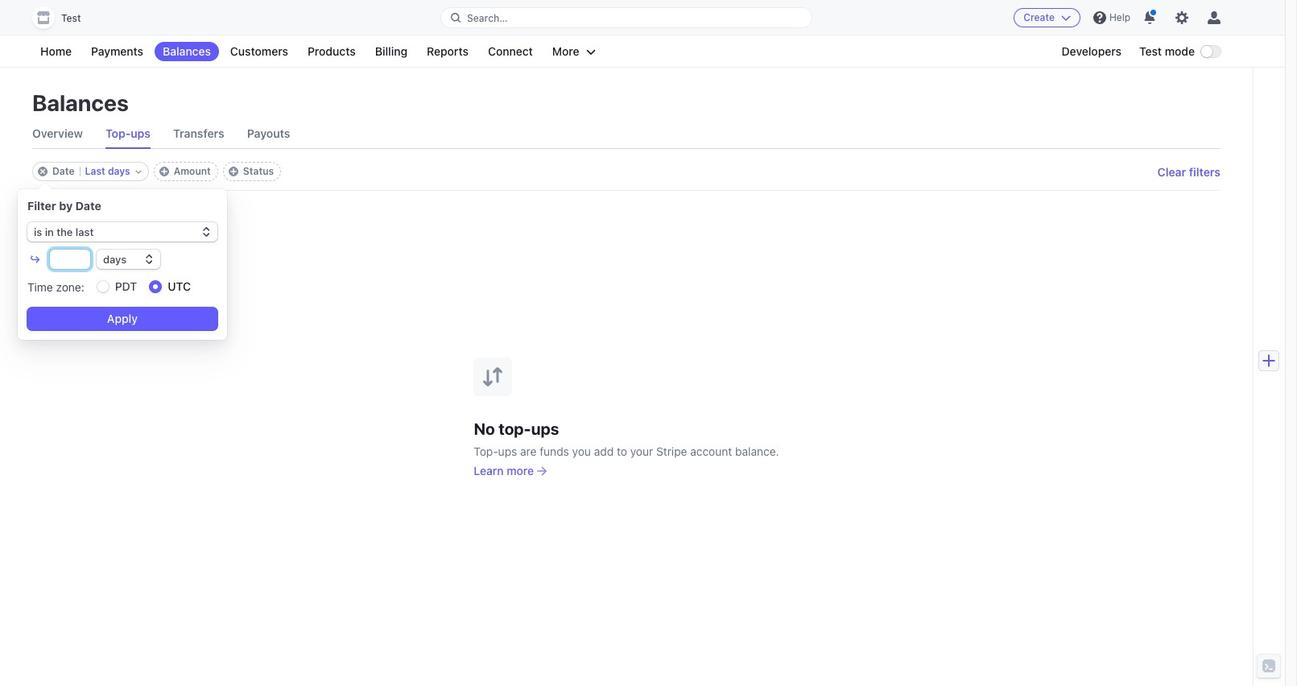 Task type: vqa. For each thing, say whether or not it's contained in the screenshot.
create "Button"
yes



Task type: describe. For each thing, give the bounding box(es) containing it.
are
[[520, 444, 537, 458]]

balances link
[[155, 42, 219, 61]]

clear
[[1158, 165, 1186, 178]]

you
[[572, 444, 591, 458]]

create button
[[1014, 8, 1081, 27]]

1 vertical spatial ups
[[531, 419, 559, 438]]

funds
[[540, 444, 569, 458]]

help button
[[1087, 5, 1137, 31]]

home
[[40, 44, 72, 58]]

reports link
[[419, 42, 477, 61]]

top-
[[499, 419, 531, 438]]

products link
[[300, 42, 364, 61]]

overview
[[32, 126, 83, 140]]

to
[[617, 444, 627, 458]]

products
[[308, 44, 356, 58]]

payouts
[[247, 126, 290, 140]]

clear filters
[[1158, 165, 1221, 178]]

1 vertical spatial balances
[[32, 89, 129, 116]]

apply button
[[27, 308, 217, 330]]

test for test
[[61, 12, 81, 24]]

status
[[243, 165, 274, 177]]

top-ups
[[105, 126, 151, 140]]

days
[[108, 165, 130, 177]]

apply
[[107, 312, 138, 325]]

filters
[[1189, 165, 1221, 178]]

edit date image
[[135, 168, 141, 175]]

by
[[59, 199, 73, 213]]

developers
[[1062, 44, 1122, 58]]

reports
[[427, 44, 469, 58]]

transfers link
[[173, 119, 224, 148]]

learn more link
[[474, 463, 547, 479]]

no
[[474, 419, 495, 438]]

zone:
[[56, 280, 84, 294]]

learn more
[[474, 463, 534, 477]]

customers link
[[222, 42, 296, 61]]

top- for top-ups
[[105, 126, 131, 140]]

balance.
[[735, 444, 779, 458]]

stripe
[[656, 444, 687, 458]]

clear filters button
[[1158, 165, 1221, 178]]

toolbar containing date
[[32, 162, 281, 181]]

add amount image
[[159, 167, 169, 176]]

top-ups link
[[105, 119, 151, 148]]



Task type: locate. For each thing, give the bounding box(es) containing it.
add
[[594, 444, 614, 458]]

balances right payments
[[163, 44, 211, 58]]

home link
[[32, 42, 80, 61]]

1 horizontal spatial ups
[[498, 444, 517, 458]]

overview link
[[32, 119, 83, 148]]

top- for top-ups are funds you add to your stripe account balance.
[[474, 444, 498, 458]]

date
[[52, 165, 75, 177], [75, 199, 101, 213]]

connect link
[[480, 42, 541, 61]]

0 horizontal spatial ups
[[131, 126, 151, 140]]

billing
[[375, 44, 408, 58]]

top-
[[105, 126, 131, 140], [474, 444, 498, 458]]

0 vertical spatial ups
[[131, 126, 151, 140]]

0 horizontal spatial balances
[[32, 89, 129, 116]]

last
[[85, 165, 105, 177]]

filter
[[27, 199, 56, 213]]

0 vertical spatial test
[[61, 12, 81, 24]]

date right by
[[75, 199, 101, 213]]

test
[[61, 12, 81, 24], [1140, 44, 1162, 58]]

Search… search field
[[441, 8, 812, 28]]

transfers
[[173, 126, 224, 140]]

more button
[[544, 42, 604, 61]]

0 horizontal spatial test
[[61, 12, 81, 24]]

ups inside top-ups link
[[131, 126, 151, 140]]

mode
[[1165, 44, 1195, 58]]

more
[[552, 44, 580, 58]]

0 horizontal spatial date
[[52, 165, 75, 177]]

test left mode
[[1140, 44, 1162, 58]]

amount
[[174, 165, 211, 177]]

remove date image
[[38, 167, 48, 176]]

0 vertical spatial top-
[[105, 126, 131, 140]]

0 vertical spatial balances
[[163, 44, 211, 58]]

payouts link
[[247, 119, 290, 148]]

payments
[[91, 44, 143, 58]]

1 vertical spatial test
[[1140, 44, 1162, 58]]

1 vertical spatial top-
[[474, 444, 498, 458]]

billing link
[[367, 42, 416, 61]]

no top-ups
[[474, 419, 559, 438]]

ups
[[131, 126, 151, 140], [531, 419, 559, 438], [498, 444, 517, 458]]

1 horizontal spatial balances
[[163, 44, 211, 58]]

help
[[1110, 11, 1131, 23]]

payments link
[[83, 42, 151, 61]]

ups up learn more
[[498, 444, 517, 458]]

time zone:
[[27, 280, 84, 294]]

1 horizontal spatial top-
[[474, 444, 498, 458]]

test mode
[[1140, 44, 1195, 58]]

toolbar
[[32, 162, 281, 181]]

your
[[630, 444, 653, 458]]

1 horizontal spatial test
[[1140, 44, 1162, 58]]

0 horizontal spatial top-
[[105, 126, 131, 140]]

connect
[[488, 44, 533, 58]]

pdt
[[115, 279, 137, 293]]

test up "home"
[[61, 12, 81, 24]]

2 horizontal spatial ups
[[531, 419, 559, 438]]

learn
[[474, 463, 504, 477]]

top-ups are funds you add to your stripe account balance.
[[474, 444, 779, 458]]

test for test mode
[[1140, 44, 1162, 58]]

tab list
[[32, 119, 1221, 149]]

None number field
[[50, 250, 90, 269]]

Search… text field
[[441, 8, 812, 28]]

create
[[1024, 11, 1055, 23]]

add status image
[[229, 167, 238, 176]]

utc
[[168, 279, 191, 293]]

time
[[27, 280, 53, 294]]

customers
[[230, 44, 288, 58]]

balances up overview
[[32, 89, 129, 116]]

2 vertical spatial ups
[[498, 444, 517, 458]]

ups up funds
[[531, 419, 559, 438]]

more
[[507, 463, 534, 477]]

top- inside tab list
[[105, 126, 131, 140]]

balances
[[163, 44, 211, 58], [32, 89, 129, 116]]

search…
[[467, 12, 508, 24]]

1 vertical spatial date
[[75, 199, 101, 213]]

tab list containing overview
[[32, 119, 1221, 149]]

top- up learn
[[474, 444, 498, 458]]

last  days
[[85, 165, 130, 177]]

account
[[690, 444, 732, 458]]

1 horizontal spatial date
[[75, 199, 101, 213]]

developers link
[[1054, 42, 1130, 61]]

test inside button
[[61, 12, 81, 24]]

ups for top-ups are funds you add to your stripe account balance.
[[498, 444, 517, 458]]

ups for top-ups
[[131, 126, 151, 140]]

0 vertical spatial date
[[52, 165, 75, 177]]

top- up 'days'
[[105, 126, 131, 140]]

ups up edit date image
[[131, 126, 151, 140]]

test button
[[32, 6, 97, 29]]

date right remove date icon
[[52, 165, 75, 177]]

filter by date
[[27, 199, 101, 213]]



